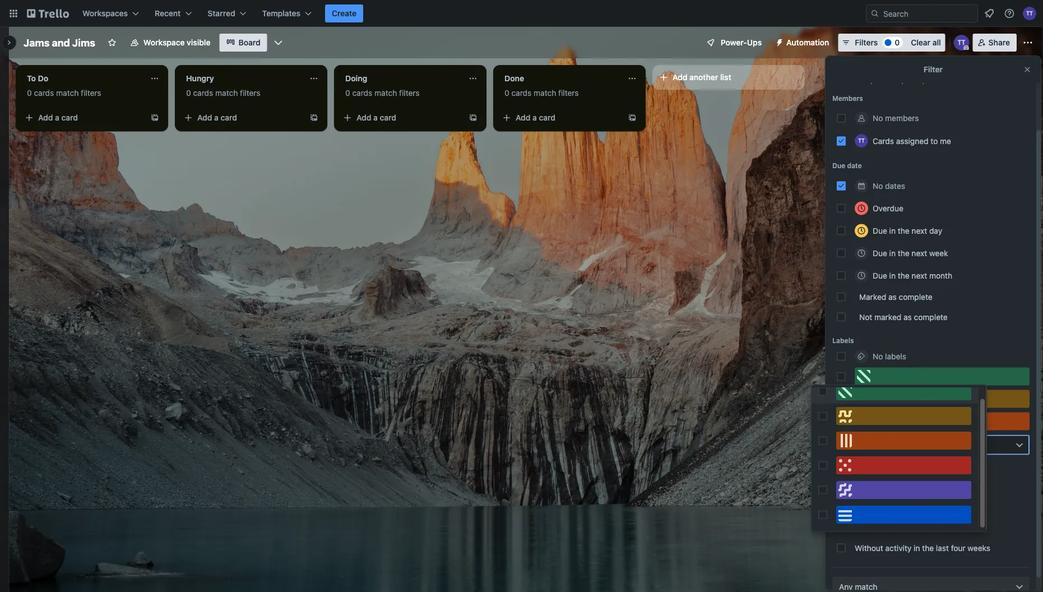 Task type: locate. For each thing, give the bounding box(es) containing it.
marked as complete
[[860, 292, 933, 301]]

labels,
[[906, 77, 925, 84]]

1 create from template… image from the left
[[150, 113, 159, 122]]

Doing text field
[[339, 70, 462, 87]]

workspace visible button
[[123, 34, 217, 52]]

and down filter on the top right
[[927, 77, 938, 84]]

due for due date
[[833, 162, 846, 169]]

labels for no labels
[[886, 351, 907, 361]]

the for due in the next month
[[898, 271, 910, 280]]

1 vertical spatial labels
[[887, 440, 908, 449]]

the up active in the last two weeks
[[888, 483, 900, 492]]

last down active in the last two weeks
[[902, 523, 915, 532]]

2 filters from the left
[[240, 88, 261, 98]]

1 horizontal spatial four
[[952, 543, 966, 552]]

filters down doing text field
[[399, 88, 420, 98]]

cards assigned to me
[[873, 136, 952, 145]]

cards down hungry
[[193, 88, 213, 98]]

card down doing text field
[[380, 113, 397, 122]]

2 vertical spatial active
[[855, 523, 878, 532]]

2 no from the top
[[873, 181, 883, 190]]

this member is an admin of this board. image
[[964, 45, 969, 50]]

week up 'two'
[[917, 483, 936, 492]]

add for to do
[[38, 113, 53, 122]]

power-
[[721, 38, 747, 47]]

1 add a card button from the left
[[20, 109, 146, 127]]

in for due in the next month
[[890, 271, 896, 280]]

active in the last two weeks
[[855, 503, 955, 512]]

do
[[38, 74, 48, 83]]

a down doing text field
[[374, 113, 378, 122]]

4 add a card button from the left
[[498, 109, 624, 127]]

due date
[[833, 162, 862, 169]]

1 vertical spatial terry turtle (terryturtle) image
[[954, 35, 970, 50]]

0 cards match filters for doing
[[345, 88, 420, 98]]

four
[[917, 523, 932, 532], [952, 543, 966, 552]]

complete down the marked as complete
[[914, 312, 948, 321]]

add down doing in the top left of the page
[[357, 113, 372, 122]]

marked
[[875, 312, 902, 321]]

add for done
[[516, 113, 531, 122]]

in up the marked as complete
[[890, 271, 896, 280]]

2 add a card from the left
[[197, 113, 237, 122]]

0 cards match filters down hungry text box
[[186, 88, 261, 98]]

0 vertical spatial complete
[[899, 292, 933, 301]]

4 card from the left
[[539, 113, 556, 122]]

1 vertical spatial week
[[917, 483, 936, 492]]

4 add a card from the left
[[516, 113, 556, 122]]

back to home image
[[27, 4, 69, 22]]

in up active in the last two weeks
[[880, 483, 886, 492]]

2 create from template… image from the left
[[310, 113, 319, 122]]

2 active from the top
[[855, 503, 878, 512]]

0 vertical spatial labels
[[886, 351, 907, 361]]

add left another
[[673, 73, 688, 82]]

card for doing
[[380, 113, 397, 122]]

a down the done text field
[[533, 113, 537, 122]]

3 active from the top
[[855, 523, 878, 532]]

add another list button
[[653, 65, 805, 90]]

color: yellow, title: none image
[[837, 407, 972, 425]]

4 a from the left
[[533, 113, 537, 122]]

last left 'two'
[[902, 503, 915, 512]]

3 cards from the left
[[352, 88, 373, 98]]

and
[[52, 36, 70, 49], [927, 77, 938, 84]]

a down to do text box
[[55, 113, 59, 122]]

labels
[[833, 336, 854, 344]]

last up active in the last two weeks
[[902, 483, 915, 492]]

1 active from the top
[[855, 483, 878, 492]]

the up activity
[[888, 523, 900, 532]]

match down to do text box
[[56, 88, 79, 98]]

in
[[890, 226, 896, 235], [890, 248, 896, 257], [890, 271, 896, 280], [880, 483, 886, 492], [880, 503, 886, 512], [880, 523, 886, 532], [914, 543, 921, 552]]

add a card down hungry
[[197, 113, 237, 122]]

switch to… image
[[8, 8, 19, 19]]

a
[[55, 113, 59, 122], [214, 113, 219, 122], [374, 113, 378, 122], [533, 113, 537, 122]]

2 card from the left
[[221, 113, 237, 122]]

templates button
[[256, 4, 319, 22]]

filters for hungry
[[240, 88, 261, 98]]

search image
[[871, 9, 880, 18]]

2 add a card button from the left
[[179, 109, 305, 127]]

0 down done
[[505, 88, 510, 98]]

cards down done
[[512, 88, 532, 98]]

To Do text field
[[20, 70, 144, 87]]

color: purple, title: none image
[[837, 481, 972, 499]]

visible
[[187, 38, 211, 47]]

clear all button
[[907, 34, 946, 52]]

cards for to do
[[34, 88, 54, 98]]

1 cards from the left
[[34, 88, 54, 98]]

0 cards match filters
[[27, 88, 101, 98], [186, 88, 261, 98], [345, 88, 420, 98], [505, 88, 579, 98]]

0 notifications image
[[983, 7, 997, 20]]

next left "month"
[[912, 271, 928, 280]]

the
[[898, 226, 910, 235], [898, 248, 910, 257], [898, 271, 910, 280], [888, 483, 900, 492], [888, 503, 900, 512], [888, 523, 900, 532], [923, 543, 934, 552]]

card
[[61, 113, 78, 122], [221, 113, 237, 122], [380, 113, 397, 122], [539, 113, 556, 122]]

customize views image
[[273, 37, 284, 48]]

workspaces
[[82, 9, 128, 18]]

2 vertical spatial no
[[873, 351, 883, 361]]

0 down the to
[[27, 88, 32, 98]]

create from template… image
[[150, 113, 159, 122], [310, 113, 319, 122], [469, 113, 478, 122], [628, 113, 637, 122]]

workspace
[[143, 38, 185, 47]]

terry turtle (terryturtle) image right all
[[954, 35, 970, 50]]

starred
[[208, 9, 235, 18]]

add a card down done
[[516, 113, 556, 122]]

week up "month"
[[930, 248, 949, 257]]

Board name text field
[[18, 34, 101, 52]]

4 cards from the left
[[512, 88, 532, 98]]

4 filters from the left
[[559, 88, 579, 98]]

0 cards match filters down to do text box
[[27, 88, 101, 98]]

0 horizontal spatial terry turtle (terryturtle) image
[[954, 35, 970, 50]]

next
[[912, 226, 928, 235], [912, 248, 928, 257], [912, 271, 928, 280]]

next up due in the next month
[[912, 248, 928, 257]]

week for active in the last week
[[917, 483, 936, 492]]

a down hungry text box
[[214, 113, 219, 122]]

color: green, title: none image
[[837, 382, 972, 400]]

2 cards from the left
[[193, 88, 213, 98]]

0 vertical spatial and
[[52, 36, 70, 49]]

complete down due in the next month
[[899, 292, 933, 301]]

as right marked
[[889, 292, 897, 301]]

1 vertical spatial and
[[927, 77, 938, 84]]

create from template… image for to do
[[150, 113, 159, 122]]

no down the marked
[[873, 351, 883, 361]]

add down do at the left top
[[38, 113, 53, 122]]

active up the without
[[855, 523, 878, 532]]

0 for doing
[[345, 88, 350, 98]]

week for due in the next week
[[930, 248, 949, 257]]

add a card button
[[20, 109, 146, 127], [179, 109, 305, 127], [339, 109, 464, 127], [498, 109, 624, 127]]

2 vertical spatial next
[[912, 271, 928, 280]]

1 filters from the left
[[81, 88, 101, 98]]

card for to do
[[61, 113, 78, 122]]

cards
[[34, 88, 54, 98], [193, 88, 213, 98], [352, 88, 373, 98], [512, 88, 532, 98]]

2 a from the left
[[214, 113, 219, 122]]

active down activity
[[855, 483, 878, 492]]

0 horizontal spatial and
[[52, 36, 70, 49]]

0 vertical spatial terry turtle (terryturtle) image
[[1023, 7, 1037, 20]]

active down active in the last week
[[855, 503, 878, 512]]

3 create from template… image from the left
[[469, 113, 478, 122]]

power-ups button
[[699, 34, 769, 52]]

filters for done
[[559, 88, 579, 98]]

add down done
[[516, 113, 531, 122]]

card down hungry text box
[[221, 113, 237, 122]]

add down hungry
[[197, 113, 212, 122]]

in down the overdue
[[890, 226, 896, 235]]

3 filters from the left
[[399, 88, 420, 98]]

in down active in the last week
[[880, 503, 886, 512]]

without activity in the last four weeks
[[855, 543, 991, 552]]

in for due in the next day
[[890, 226, 896, 235]]

in up the without
[[880, 523, 886, 532]]

2 next from the top
[[912, 248, 928, 257]]

add a card down doing in the top left of the page
[[357, 113, 397, 122]]

3 next from the top
[[912, 271, 928, 280]]

the down color: purple, title: none image
[[888, 503, 900, 512]]

clear
[[911, 38, 931, 47]]

match down the done text field
[[534, 88, 556, 98]]

add
[[673, 73, 688, 82], [38, 113, 53, 122], [197, 113, 212, 122], [357, 113, 372, 122], [516, 113, 531, 122]]

0 down hungry
[[186, 88, 191, 98]]

list
[[721, 73, 732, 82]]

filter
[[924, 65, 943, 74]]

a for hungry
[[214, 113, 219, 122]]

the for active in the last four weeks
[[888, 523, 900, 532]]

0 left clear
[[895, 38, 900, 47]]

1 vertical spatial as
[[904, 312, 912, 321]]

due left date
[[833, 162, 846, 169]]

color: yellow, title: none element
[[855, 390, 1030, 408]]

in right activity
[[914, 543, 921, 552]]

color: orange, title: none image
[[837, 432, 972, 450]]

jams
[[24, 36, 50, 49]]

3 add a card button from the left
[[339, 109, 464, 127]]

1 vertical spatial no
[[873, 181, 883, 190]]

3 a from the left
[[374, 113, 378, 122]]

cards down do at the left top
[[34, 88, 54, 98]]

filters for doing
[[399, 88, 420, 98]]

filters down to do text box
[[81, 88, 101, 98]]

add a card button down doing text field
[[339, 109, 464, 127]]

3 no from the top
[[873, 351, 883, 361]]

card for hungry
[[221, 113, 237, 122]]

1 horizontal spatial as
[[904, 312, 912, 321]]

match down doing text field
[[375, 88, 397, 98]]

due for due in the next day
[[873, 226, 888, 235]]

0 horizontal spatial as
[[889, 292, 897, 301]]

1 0 cards match filters from the left
[[27, 88, 101, 98]]

members
[[833, 94, 864, 102]]

0 cards match filters for hungry
[[186, 88, 261, 98]]

cards down doing in the top left of the page
[[352, 88, 373, 98]]

add a card button down hungry text box
[[179, 109, 305, 127]]

the up due in the next week
[[898, 226, 910, 235]]

day
[[930, 226, 943, 235]]

next left day
[[912, 226, 928, 235]]

1 vertical spatial active
[[855, 503, 878, 512]]

weeks
[[932, 503, 955, 512], [934, 523, 956, 532], [968, 543, 991, 552]]

active
[[855, 483, 878, 492], [855, 503, 878, 512], [855, 523, 878, 532]]

color: orange, title: none element
[[855, 412, 1030, 430]]

no
[[873, 113, 883, 123], [873, 181, 883, 190], [873, 351, 883, 361]]

due down the overdue
[[873, 226, 888, 235]]

0 vertical spatial week
[[930, 248, 949, 257]]

filters down hungry text box
[[240, 88, 261, 98]]

in down the due in the next day
[[890, 248, 896, 257]]

no labels
[[873, 351, 907, 361]]

the up the marked as complete
[[898, 271, 910, 280]]

terry turtle (terryturtle) image
[[1023, 7, 1037, 20], [954, 35, 970, 50]]

1 next from the top
[[912, 226, 928, 235]]

0 for hungry
[[186, 88, 191, 98]]

close popover image
[[1023, 65, 1032, 74]]

1 no from the top
[[873, 113, 883, 123]]

share
[[989, 38, 1011, 47]]

add a card button for doing
[[339, 109, 464, 127]]

4 0 cards match filters from the left
[[505, 88, 579, 98]]

add a card button down the done text field
[[498, 109, 624, 127]]

no up cards
[[873, 113, 883, 123]]

2 0 cards match filters from the left
[[186, 88, 261, 98]]

labels
[[886, 351, 907, 361], [887, 440, 908, 449]]

and left jims
[[52, 36, 70, 49]]

no left dates
[[873, 181, 883, 190]]

due in the next day
[[873, 226, 943, 235]]

cards
[[873, 136, 895, 145]]

0 vertical spatial no
[[873, 113, 883, 123]]

in for active in the last two weeks
[[880, 503, 886, 512]]

add a card for hungry
[[197, 113, 237, 122]]

3 add a card from the left
[[357, 113, 397, 122]]

0
[[895, 38, 900, 47], [27, 88, 32, 98], [186, 88, 191, 98], [345, 88, 350, 98], [505, 88, 510, 98]]

1 horizontal spatial terry turtle (terryturtle) image
[[1023, 7, 1037, 20]]

week
[[930, 248, 949, 257], [917, 483, 936, 492]]

last
[[902, 483, 915, 492], [902, 503, 915, 512], [902, 523, 915, 532], [936, 543, 949, 552]]

card down to do text box
[[61, 113, 78, 122]]

0 vertical spatial active
[[855, 483, 878, 492]]

add a card button down to do text box
[[20, 109, 146, 127]]

the down the due in the next day
[[898, 248, 910, 257]]

0 vertical spatial four
[[917, 523, 932, 532]]

labels up the color: green, title: none image
[[886, 351, 907, 361]]

1 vertical spatial complete
[[914, 312, 948, 321]]

0 cards match filters down the done text field
[[505, 88, 579, 98]]

add for hungry
[[197, 113, 212, 122]]

active for active in the last week
[[855, 483, 878, 492]]

terry turtle (terryturtle) image right open information menu icon on the top of the page
[[1023, 7, 1037, 20]]

last for two
[[902, 503, 915, 512]]

add a card down do at the left top
[[38, 113, 78, 122]]

1 vertical spatial four
[[952, 543, 966, 552]]

1 card from the left
[[61, 113, 78, 122]]

add a card for to do
[[38, 113, 78, 122]]

all
[[933, 38, 941, 47]]

0 for done
[[505, 88, 510, 98]]

4 create from template… image from the left
[[628, 113, 637, 122]]

0 cards match filters down doing text field
[[345, 88, 420, 98]]

1 add a card from the left
[[38, 113, 78, 122]]

complete
[[899, 292, 933, 301], [914, 312, 948, 321]]

cards for hungry
[[193, 88, 213, 98]]

in for due in the next week
[[890, 248, 896, 257]]

card down the done text field
[[539, 113, 556, 122]]

3 0 cards match filters from the left
[[345, 88, 420, 98]]

1 horizontal spatial and
[[927, 77, 938, 84]]

done
[[505, 74, 524, 83]]

due down the due in the next day
[[873, 248, 888, 257]]

filters
[[81, 88, 101, 98], [240, 88, 261, 98], [399, 88, 420, 98], [559, 88, 579, 98]]

add a card
[[38, 113, 78, 122], [197, 113, 237, 122], [357, 113, 397, 122], [516, 113, 556, 122]]

1 vertical spatial next
[[912, 248, 928, 257]]

match for hungry
[[215, 88, 238, 98]]

0 vertical spatial next
[[912, 226, 928, 235]]

0 vertical spatial weeks
[[932, 503, 955, 512]]

3 card from the left
[[380, 113, 397, 122]]

labels up color: red, title: none image
[[887, 440, 908, 449]]

match
[[56, 88, 79, 98], [215, 88, 238, 98], [375, 88, 397, 98], [534, 88, 556, 98], [855, 582, 878, 591]]

match down hungry text box
[[215, 88, 238, 98]]

select labels
[[862, 440, 908, 449]]

filters down the done text field
[[559, 88, 579, 98]]

due up marked
[[873, 271, 888, 280]]

1 vertical spatial weeks
[[934, 523, 956, 532]]

0 down doing in the top left of the page
[[345, 88, 350, 98]]

match for to do
[[56, 88, 79, 98]]

1 a from the left
[[55, 113, 59, 122]]

as right the marked
[[904, 312, 912, 321]]



Task type: describe. For each thing, give the bounding box(es) containing it.
next for day
[[912, 226, 928, 235]]

hungry
[[186, 74, 214, 83]]

not
[[860, 312, 873, 321]]

to
[[931, 136, 938, 145]]

next for week
[[912, 248, 928, 257]]

starred button
[[201, 4, 253, 22]]

not marked as complete
[[860, 312, 948, 321]]

color: blue, title: none image
[[837, 506, 972, 524]]

assigned
[[897, 136, 929, 145]]

dates
[[886, 181, 906, 190]]

jims
[[72, 36, 95, 49]]

active for active in the last two weeks
[[855, 503, 878, 512]]

doing
[[345, 74, 368, 83]]

last down active in the last four weeks
[[936, 543, 949, 552]]

card for done
[[539, 113, 556, 122]]

share button
[[973, 34, 1017, 52]]

add for doing
[[357, 113, 372, 122]]

a for doing
[[374, 113, 378, 122]]

weeks for active in the last two weeks
[[932, 503, 955, 512]]

any match
[[840, 582, 878, 591]]

last for four
[[902, 523, 915, 532]]

members,
[[875, 77, 904, 84]]

members
[[886, 113, 919, 123]]

activity
[[886, 543, 912, 552]]

active in the last week
[[855, 483, 936, 492]]

no members
[[873, 113, 919, 123]]

another
[[690, 73, 719, 82]]

color: red, title: none image
[[837, 456, 972, 474]]

0 cards match filters for done
[[505, 88, 579, 98]]

the for active in the last two weeks
[[888, 503, 900, 512]]

automation button
[[771, 34, 836, 52]]

search cards, members, labels, and more.
[[833, 77, 956, 84]]

due in the next week
[[873, 248, 949, 257]]

due for due in the next month
[[873, 271, 888, 280]]

no for no members
[[873, 113, 883, 123]]

recent
[[155, 9, 181, 18]]

add a card button for done
[[498, 109, 624, 127]]

due for due in the next week
[[873, 248, 888, 257]]

match for doing
[[375, 88, 397, 98]]

0 horizontal spatial four
[[917, 523, 932, 532]]

create from template… image for doing
[[469, 113, 478, 122]]

Done text field
[[498, 70, 621, 87]]

no for no labels
[[873, 351, 883, 361]]

labels for select labels
[[887, 440, 908, 449]]

workspaces button
[[76, 4, 146, 22]]

to do
[[27, 74, 48, 83]]

month
[[930, 271, 953, 280]]

add a card button for to do
[[20, 109, 146, 127]]

to
[[27, 74, 36, 83]]

weeks for active in the last four weeks
[[934, 523, 956, 532]]

the for due in the next day
[[898, 226, 910, 235]]

select
[[862, 440, 885, 449]]

the right activity
[[923, 543, 934, 552]]

search
[[833, 77, 853, 84]]

the for due in the next week
[[898, 248, 910, 257]]

marked
[[860, 292, 887, 301]]

in for active in the last four weeks
[[880, 523, 886, 532]]

match right any
[[855, 582, 878, 591]]

open information menu image
[[1004, 8, 1016, 19]]

board
[[239, 38, 261, 47]]

more.
[[939, 77, 956, 84]]

Hungry text field
[[179, 70, 303, 87]]

no for no dates
[[873, 181, 883, 190]]

a for to do
[[55, 113, 59, 122]]

Search field
[[880, 5, 978, 22]]

ups
[[747, 38, 762, 47]]

me
[[941, 136, 952, 145]]

add a card for done
[[516, 113, 556, 122]]

templates
[[262, 9, 301, 18]]

create
[[332, 9, 357, 18]]

due in the next month
[[873, 271, 953, 280]]

in for active in the last week
[[880, 483, 886, 492]]

add a card button for hungry
[[179, 109, 305, 127]]

date
[[848, 162, 862, 169]]

2 vertical spatial weeks
[[968, 543, 991, 552]]

0 vertical spatial as
[[889, 292, 897, 301]]

no dates
[[873, 181, 906, 190]]

cards for done
[[512, 88, 532, 98]]

match for done
[[534, 88, 556, 98]]

0 for to do
[[27, 88, 32, 98]]

0 cards match filters for to do
[[27, 88, 101, 98]]

cards for doing
[[352, 88, 373, 98]]

clear all
[[911, 38, 941, 47]]

add a card for doing
[[357, 113, 397, 122]]

color: green, title: none element
[[855, 367, 1030, 385]]

primary element
[[0, 0, 1044, 27]]

without
[[855, 543, 884, 552]]

cards,
[[855, 77, 873, 84]]

jams and jims
[[24, 36, 95, 49]]

a for done
[[533, 113, 537, 122]]

star or unstar board image
[[108, 38, 117, 47]]

sm image
[[771, 34, 787, 49]]

board link
[[220, 34, 267, 52]]

last for week
[[902, 483, 915, 492]]

show menu image
[[1023, 37, 1034, 48]]

filters for to do
[[81, 88, 101, 98]]

create button
[[325, 4, 363, 22]]

two
[[917, 503, 930, 512]]

active in the last four weeks
[[855, 523, 956, 532]]

and inside board name text field
[[52, 36, 70, 49]]

add another list
[[673, 73, 732, 82]]

the for active in the last week
[[888, 483, 900, 492]]

create from template… image for done
[[628, 113, 637, 122]]

next for month
[[912, 271, 928, 280]]

active for active in the last four weeks
[[855, 523, 878, 532]]

activity
[[833, 464, 858, 472]]

create from template… image for hungry
[[310, 113, 319, 122]]

automation
[[787, 38, 830, 47]]

workspace visible
[[143, 38, 211, 47]]

any
[[840, 582, 853, 591]]

recent button
[[148, 4, 199, 22]]

filters
[[855, 38, 878, 47]]

overdue
[[873, 203, 904, 213]]

power-ups
[[721, 38, 762, 47]]

terry turtle (terryturtle) image
[[855, 134, 869, 147]]



Task type: vqa. For each thing, say whether or not it's contained in the screenshot.
3rd "filters" from the right
yes



